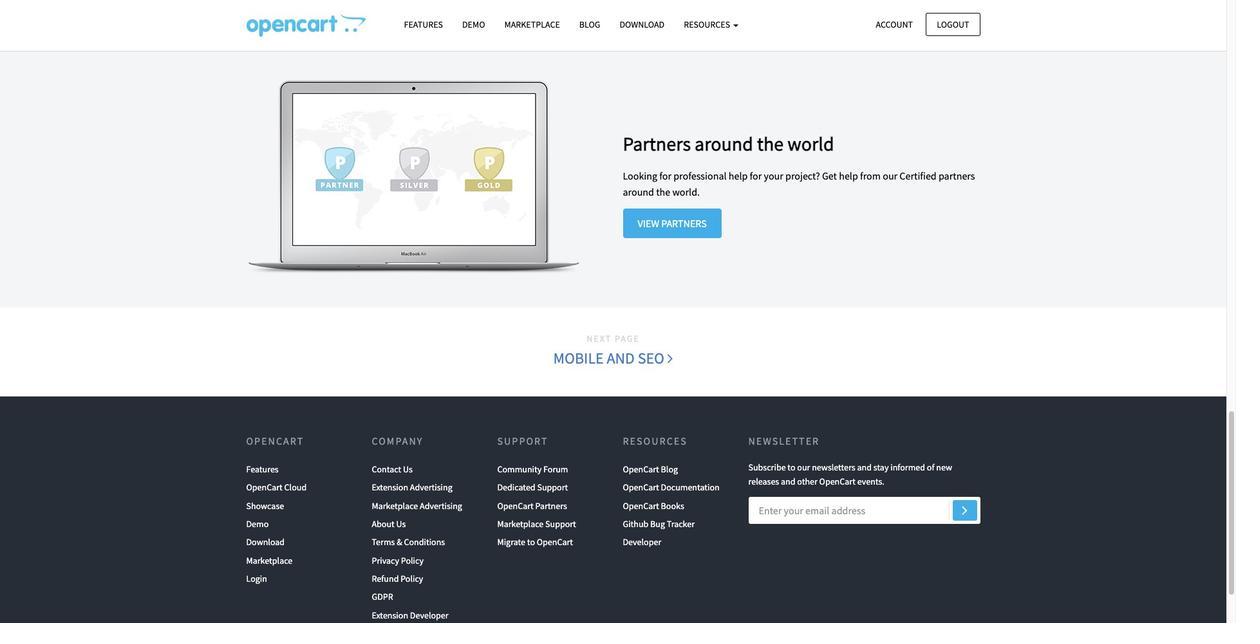 Task type: describe. For each thing, give the bounding box(es) containing it.
view
[[638, 217, 660, 230]]

of
[[927, 462, 935, 473]]

looking
[[623, 169, 658, 182]]

contact
[[372, 464, 401, 475]]

opencart cloud
[[246, 482, 307, 494]]

1 horizontal spatial around
[[695, 131, 754, 156]]

showcase
[[246, 500, 284, 512]]

other
[[798, 476, 818, 488]]

1 for from the left
[[660, 169, 672, 182]]

subscribe to our newsletters and stay informed of new releases and other opencart events.
[[749, 462, 953, 488]]

our inside the subscribe to our newsletters and stay informed of new releases and other opencart events.
[[798, 462, 811, 473]]

mobile and seo link
[[553, 346, 674, 371]]

download link for blog
[[610, 14, 675, 36]]

opencart for opencart books
[[623, 500, 659, 512]]

marketplace for the rightmost 'marketplace' link
[[505, 19, 560, 30]]

newsletter
[[749, 435, 820, 447]]

terms
[[372, 537, 395, 548]]

features for opencart cloud
[[246, 464, 279, 475]]

cloud
[[284, 482, 307, 494]]

0 horizontal spatial blog
[[580, 19, 601, 30]]

world.
[[673, 186, 700, 199]]

gdpr link
[[372, 588, 393, 607]]

partners around the world
[[623, 131, 835, 156]]

policy for privacy policy
[[401, 555, 424, 567]]

marketplace advertising link
[[372, 497, 462, 515]]

download link for demo
[[246, 534, 285, 552]]

opencart documentation
[[623, 482, 720, 494]]

your
[[764, 169, 784, 182]]

1 vertical spatial demo link
[[246, 515, 269, 534]]

download for demo
[[246, 537, 285, 548]]

new
[[937, 462, 953, 473]]

about us
[[372, 518, 406, 530]]

account link
[[865, 13, 924, 36]]

opencart documentation link
[[623, 479, 720, 497]]

extension developer
[[372, 610, 449, 622]]

1 horizontal spatial demo link
[[453, 14, 495, 36]]

opencart books link
[[623, 497, 685, 515]]

about
[[372, 518, 395, 530]]

gdpr
[[372, 592, 393, 603]]

privacy policy link
[[372, 552, 424, 570]]

contact us link
[[372, 460, 413, 479]]

login link
[[246, 570, 267, 588]]

community forum link
[[498, 460, 568, 479]]

opencart down 'marketplace support' link in the left of the page
[[537, 537, 573, 548]]

page
[[615, 333, 640, 344]]

features link for demo
[[395, 14, 453, 36]]

the inside looking for professional help for your project? get help from our certified partners around the world.
[[657, 186, 671, 199]]

opencart - features image
[[246, 14, 366, 37]]

100% translatable image
[[623, 0, 971, 16]]

2 for from the left
[[750, 169, 762, 182]]

to for subscribe
[[788, 462, 796, 473]]

view partners
[[638, 217, 707, 230]]

1 horizontal spatial the
[[757, 131, 784, 156]]

refund
[[372, 573, 399, 585]]

from
[[861, 169, 881, 182]]

marketplace for marketplace support
[[498, 518, 544, 530]]

download for blog
[[620, 19, 665, 30]]

dedicated
[[498, 482, 536, 494]]

Enter your email address text field
[[749, 497, 981, 524]]

looking for professional help for your project? get help from our certified partners around the world.
[[623, 169, 976, 199]]

1 horizontal spatial demo
[[463, 19, 485, 30]]

opencart for opencart
[[246, 435, 304, 447]]

professional
[[674, 169, 727, 182]]

&
[[397, 537, 402, 548]]

terms & conditions link
[[372, 534, 445, 552]]

migrate
[[498, 537, 526, 548]]

next page
[[587, 333, 640, 344]]

refund policy
[[372, 573, 423, 585]]

opencart blog
[[623, 464, 678, 475]]

opencart partners link
[[498, 497, 567, 515]]

policy for refund policy
[[401, 573, 423, 585]]

migrate to opencart
[[498, 537, 573, 548]]

features for demo
[[404, 19, 443, 30]]

1 horizontal spatial marketplace link
[[495, 14, 570, 36]]

books
[[661, 500, 685, 512]]

extension for extension advertising
[[372, 482, 408, 494]]

1 vertical spatial resources
[[623, 435, 688, 447]]

about us link
[[372, 515, 406, 534]]

privacy
[[372, 555, 399, 567]]

marketplace support link
[[498, 515, 576, 534]]

bug
[[651, 518, 665, 530]]

mobile
[[554, 348, 604, 368]]

company
[[372, 435, 423, 447]]

forum
[[544, 464, 568, 475]]

conditions
[[404, 537, 445, 548]]



Task type: vqa. For each thing, say whether or not it's contained in the screenshot.
Enter your email address text field in the right of the page
yes



Task type: locate. For each thing, give the bounding box(es) containing it.
extension
[[372, 482, 408, 494], [372, 610, 408, 622]]

terms & conditions
[[372, 537, 445, 548]]

to inside the subscribe to our newsletters and stay informed of new releases and other opencart events.
[[788, 462, 796, 473]]

1 vertical spatial around
[[623, 186, 654, 199]]

download
[[620, 19, 665, 30], [246, 537, 285, 548]]

0 horizontal spatial for
[[660, 169, 672, 182]]

1 vertical spatial the
[[657, 186, 671, 199]]

policy
[[401, 555, 424, 567], [401, 573, 423, 585]]

next
[[587, 333, 612, 344]]

opencart cloud link
[[246, 479, 307, 497]]

partners up looking
[[623, 131, 691, 156]]

to for migrate
[[527, 537, 535, 548]]

1 horizontal spatial developer
[[623, 537, 662, 548]]

marketplace left blog link
[[505, 19, 560, 30]]

around inside looking for professional help for your project? get help from our certified partners around the world.
[[623, 186, 654, 199]]

for
[[660, 169, 672, 182], [750, 169, 762, 182]]

1 horizontal spatial our
[[883, 169, 898, 182]]

1 horizontal spatial to
[[788, 462, 796, 473]]

opencart up opencart cloud
[[246, 435, 304, 447]]

the up the your
[[757, 131, 784, 156]]

marketplace advertising
[[372, 500, 462, 512]]

1 vertical spatial download
[[246, 537, 285, 548]]

1 vertical spatial download link
[[246, 534, 285, 552]]

2 policy from the top
[[401, 573, 423, 585]]

0 vertical spatial our
[[883, 169, 898, 182]]

extension inside "extension developer" "link"
[[372, 610, 408, 622]]

1 vertical spatial support
[[538, 482, 568, 494]]

support inside dedicated support link
[[538, 482, 568, 494]]

showcase link
[[246, 497, 284, 515]]

for right looking
[[660, 169, 672, 182]]

0 vertical spatial around
[[695, 131, 754, 156]]

stay
[[874, 462, 889, 473]]

0 horizontal spatial features
[[246, 464, 279, 475]]

us
[[403, 464, 413, 475], [397, 518, 406, 530]]

project?
[[786, 169, 821, 182]]

community forum
[[498, 464, 568, 475]]

1 vertical spatial developer
[[410, 610, 449, 622]]

angle right image
[[963, 502, 968, 518]]

demo link
[[453, 14, 495, 36], [246, 515, 269, 534]]

0 horizontal spatial demo link
[[246, 515, 269, 534]]

opencart up github
[[623, 500, 659, 512]]

opencart for opencart documentation
[[623, 482, 659, 494]]

seo
[[638, 348, 665, 368]]

0 vertical spatial support
[[498, 435, 549, 447]]

0 horizontal spatial demo
[[246, 518, 269, 530]]

our right from
[[883, 169, 898, 182]]

partners down world.
[[662, 217, 707, 230]]

privacy policy
[[372, 555, 424, 567]]

opencart down the newsletters
[[820, 476, 856, 488]]

1 vertical spatial partners
[[662, 217, 707, 230]]

1 vertical spatial us
[[397, 518, 406, 530]]

get
[[823, 169, 837, 182]]

1 horizontal spatial features link
[[395, 14, 453, 36]]

extension down contact us link
[[372, 482, 408, 494]]

0 horizontal spatial and
[[607, 348, 635, 368]]

1 policy from the top
[[401, 555, 424, 567]]

partners around the world image
[[246, 80, 579, 276]]

1 vertical spatial advertising
[[420, 500, 462, 512]]

1 horizontal spatial help
[[839, 169, 859, 182]]

certified
[[900, 169, 937, 182]]

developer
[[623, 537, 662, 548], [410, 610, 449, 622]]

angle right image
[[668, 350, 673, 366]]

1 vertical spatial marketplace link
[[246, 552, 293, 570]]

us up extension advertising
[[403, 464, 413, 475]]

0 vertical spatial to
[[788, 462, 796, 473]]

0 horizontal spatial around
[[623, 186, 654, 199]]

1 horizontal spatial download
[[620, 19, 665, 30]]

1 vertical spatial our
[[798, 462, 811, 473]]

1 horizontal spatial download link
[[610, 14, 675, 36]]

extension inside extension advertising link
[[372, 482, 408, 494]]

around down looking
[[623, 186, 654, 199]]

extension down gdpr link
[[372, 610, 408, 622]]

view partners link
[[623, 209, 722, 239]]

partners
[[939, 169, 976, 182]]

2 help from the left
[[839, 169, 859, 182]]

opencart up the showcase
[[246, 482, 283, 494]]

informed
[[891, 462, 926, 473]]

1 vertical spatial demo
[[246, 518, 269, 530]]

advertising up marketplace advertising
[[410, 482, 453, 494]]

newsletters
[[812, 462, 856, 473]]

opencart down opencart blog link
[[623, 482, 659, 494]]

community
[[498, 464, 542, 475]]

extension advertising
[[372, 482, 453, 494]]

and down page
[[607, 348, 635, 368]]

0 vertical spatial developer
[[623, 537, 662, 548]]

advertising down extension advertising link
[[420, 500, 462, 512]]

0 vertical spatial us
[[403, 464, 413, 475]]

the left world.
[[657, 186, 671, 199]]

policy down privacy policy link
[[401, 573, 423, 585]]

1 horizontal spatial for
[[750, 169, 762, 182]]

1 vertical spatial features
[[246, 464, 279, 475]]

advertising for marketplace advertising
[[420, 500, 462, 512]]

mobile and seo
[[554, 348, 668, 368]]

0 vertical spatial extension
[[372, 482, 408, 494]]

to down 'marketplace support' link in the left of the page
[[527, 537, 535, 548]]

1 vertical spatial blog
[[661, 464, 678, 475]]

us for contact us
[[403, 464, 413, 475]]

world
[[788, 131, 835, 156]]

0 vertical spatial resources
[[684, 19, 732, 30]]

2 vertical spatial and
[[781, 476, 796, 488]]

0 horizontal spatial features link
[[246, 460, 279, 479]]

support down forum
[[538, 482, 568, 494]]

0 horizontal spatial download
[[246, 537, 285, 548]]

opencart for opencart blog
[[623, 464, 659, 475]]

partners up the 'marketplace support'
[[536, 500, 567, 512]]

to right subscribe
[[788, 462, 796, 473]]

0 vertical spatial marketplace link
[[495, 14, 570, 36]]

0 horizontal spatial to
[[527, 537, 535, 548]]

demo
[[463, 19, 485, 30], [246, 518, 269, 530]]

developer down the refund policy link on the left of the page
[[410, 610, 449, 622]]

logout
[[937, 18, 970, 30]]

1 extension from the top
[[372, 482, 408, 494]]

2 extension from the top
[[372, 610, 408, 622]]

0 vertical spatial download
[[620, 19, 665, 30]]

0 horizontal spatial download link
[[246, 534, 285, 552]]

0 vertical spatial demo link
[[453, 14, 495, 36]]

1 horizontal spatial and
[[781, 476, 796, 488]]

1 horizontal spatial blog
[[661, 464, 678, 475]]

extension advertising link
[[372, 479, 453, 497]]

opencart
[[246, 435, 304, 447], [623, 464, 659, 475], [820, 476, 856, 488], [246, 482, 283, 494], [623, 482, 659, 494], [498, 500, 534, 512], [623, 500, 659, 512], [537, 537, 573, 548]]

partners for view partners
[[662, 217, 707, 230]]

policy down the terms & conditions link
[[401, 555, 424, 567]]

opencart books
[[623, 500, 685, 512]]

download down showcase link
[[246, 537, 285, 548]]

partners for opencart partners
[[536, 500, 567, 512]]

0 vertical spatial features link
[[395, 14, 453, 36]]

0 vertical spatial the
[[757, 131, 784, 156]]

0 horizontal spatial help
[[729, 169, 748, 182]]

blog
[[580, 19, 601, 30], [661, 464, 678, 475]]

1 vertical spatial features link
[[246, 460, 279, 479]]

0 horizontal spatial our
[[798, 462, 811, 473]]

dedicated support
[[498, 482, 568, 494]]

0 horizontal spatial the
[[657, 186, 671, 199]]

opencart for opencart cloud
[[246, 482, 283, 494]]

0 vertical spatial download link
[[610, 14, 675, 36]]

1 vertical spatial extension
[[372, 610, 408, 622]]

opencart down "dedicated"
[[498, 500, 534, 512]]

around up "professional"
[[695, 131, 754, 156]]

and left other
[[781, 476, 796, 488]]

2 vertical spatial support
[[546, 518, 576, 530]]

0 vertical spatial advertising
[[410, 482, 453, 494]]

0 vertical spatial and
[[607, 348, 635, 368]]

the
[[757, 131, 784, 156], [657, 186, 671, 199]]

github bug tracker link
[[623, 515, 695, 534]]

features link
[[395, 14, 453, 36], [246, 460, 279, 479]]

0 vertical spatial policy
[[401, 555, 424, 567]]

blog link
[[570, 14, 610, 36]]

features link for opencart cloud
[[246, 460, 279, 479]]

migrate to opencart link
[[498, 534, 573, 552]]

developer link
[[623, 534, 662, 552]]

support up migrate to opencart
[[546, 518, 576, 530]]

releases
[[749, 476, 780, 488]]

advertising for extension advertising
[[410, 482, 453, 494]]

dedicated support link
[[498, 479, 568, 497]]

marketplace up the about us
[[372, 500, 418, 512]]

download link
[[610, 14, 675, 36], [246, 534, 285, 552]]

0 vertical spatial demo
[[463, 19, 485, 30]]

1 vertical spatial policy
[[401, 573, 423, 585]]

0 vertical spatial partners
[[623, 131, 691, 156]]

login
[[246, 573, 267, 585]]

support for marketplace
[[546, 518, 576, 530]]

0 horizontal spatial developer
[[410, 610, 449, 622]]

1 horizontal spatial features
[[404, 19, 443, 30]]

1 vertical spatial and
[[858, 462, 872, 473]]

resources link
[[675, 14, 748, 36]]

account
[[876, 18, 913, 30]]

2 vertical spatial partners
[[536, 500, 567, 512]]

features
[[404, 19, 443, 30], [246, 464, 279, 475]]

2 horizontal spatial and
[[858, 462, 872, 473]]

extension developer link
[[372, 607, 449, 624]]

our inside looking for professional help for your project? get help from our certified partners around the world.
[[883, 169, 898, 182]]

us for about us
[[397, 518, 406, 530]]

our up other
[[798, 462, 811, 473]]

marketplace for marketplace advertising
[[372, 500, 418, 512]]

logout link
[[926, 13, 981, 36]]

help
[[729, 169, 748, 182], [839, 169, 859, 182]]

download right blog link
[[620, 19, 665, 30]]

1 vertical spatial to
[[527, 537, 535, 548]]

refund policy link
[[372, 570, 423, 588]]

opencart blog link
[[623, 460, 678, 479]]

us right about in the left bottom of the page
[[397, 518, 406, 530]]

github bug tracker
[[623, 518, 695, 530]]

opencart for opencart partners
[[498, 500, 534, 512]]

and
[[607, 348, 635, 368], [858, 462, 872, 473], [781, 476, 796, 488]]

marketplace for bottommost 'marketplace' link
[[246, 555, 293, 567]]

marketplace up the login
[[246, 555, 293, 567]]

opencart inside the subscribe to our newsletters and stay informed of new releases and other opencart events.
[[820, 476, 856, 488]]

developer down github
[[623, 537, 662, 548]]

github
[[623, 518, 649, 530]]

support inside 'marketplace support' link
[[546, 518, 576, 530]]

events.
[[858, 476, 885, 488]]

help right get
[[839, 169, 859, 182]]

support for dedicated
[[538, 482, 568, 494]]

tracker
[[667, 518, 695, 530]]

marketplace support
[[498, 518, 576, 530]]

opencart partners
[[498, 500, 567, 512]]

documentation
[[661, 482, 720, 494]]

for left the your
[[750, 169, 762, 182]]

marketplace up migrate
[[498, 518, 544, 530]]

subscribe
[[749, 462, 786, 473]]

developer inside "link"
[[410, 610, 449, 622]]

opencart up opencart documentation
[[623, 464, 659, 475]]

0 vertical spatial blog
[[580, 19, 601, 30]]

extension for extension developer
[[372, 610, 408, 622]]

our
[[883, 169, 898, 182], [798, 462, 811, 473]]

0 vertical spatial features
[[404, 19, 443, 30]]

1 help from the left
[[729, 169, 748, 182]]

and up 'events.'
[[858, 462, 872, 473]]

contact us
[[372, 464, 413, 475]]

0 horizontal spatial marketplace link
[[246, 552, 293, 570]]

help down partners around the world
[[729, 169, 748, 182]]

support up community
[[498, 435, 549, 447]]



